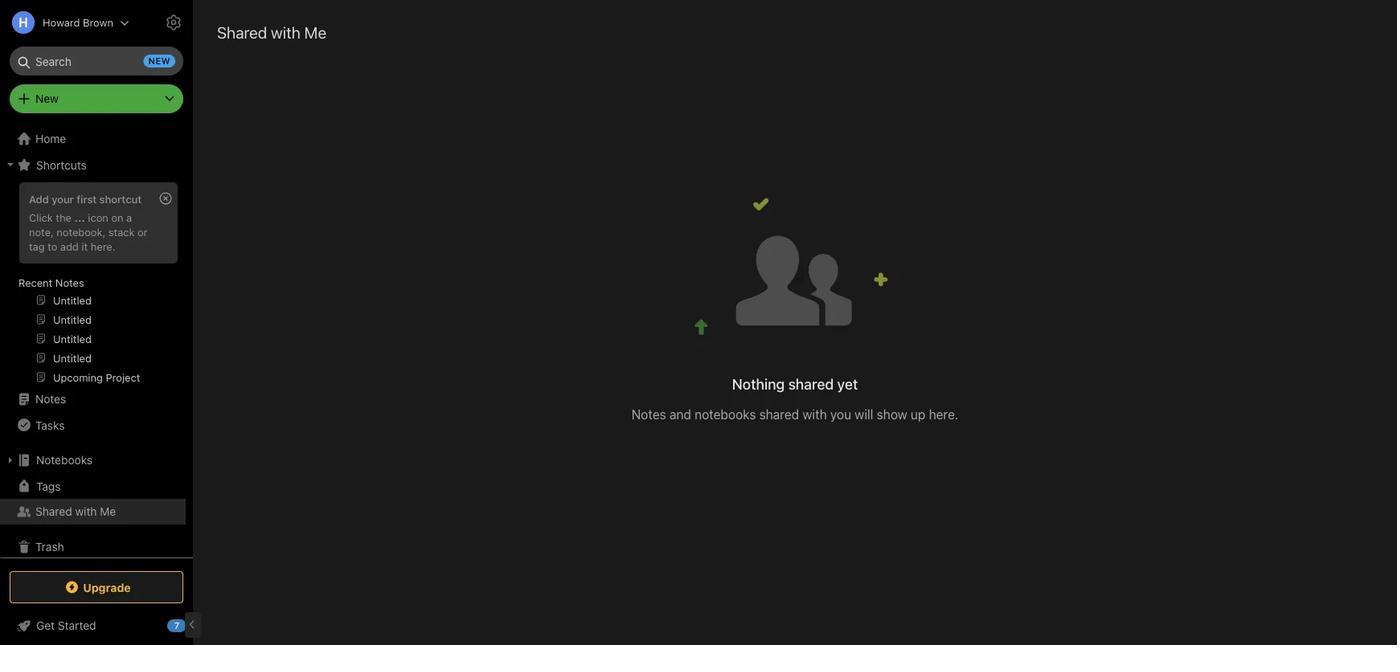 Task type: vqa. For each thing, say whether or not it's contained in the screenshot.
the bottom Shared With Me
yes



Task type: describe. For each thing, give the bounding box(es) containing it.
first
[[77, 193, 97, 205]]

show
[[877, 407, 908, 422]]

to
[[48, 240, 57, 252]]

notes inside "group"
[[55, 277, 84, 289]]

new search field
[[21, 47, 175, 76]]

you
[[831, 407, 852, 422]]

shortcuts button
[[0, 152, 186, 178]]

Help and Learning task checklist field
[[0, 614, 193, 639]]

here. inside icon on a note, notebook, stack or tag to add it here.
[[91, 240, 115, 252]]

notes for notes
[[35, 393, 66, 406]]

new
[[35, 92, 59, 105]]

notes for notes and notebooks shared with you will show up here.
[[632, 407, 666, 422]]

trash
[[35, 541, 64, 554]]

get
[[36, 620, 55, 633]]

nothing
[[732, 376, 785, 393]]

settings image
[[164, 13, 183, 32]]

it
[[82, 240, 88, 252]]

brown
[[83, 16, 113, 29]]

with inside tree
[[75, 505, 97, 519]]

1 horizontal spatial shared
[[217, 23, 267, 41]]

click to collapse image
[[187, 616, 199, 635]]

tags button
[[0, 474, 186, 499]]

notebook,
[[57, 226, 106, 238]]

tags
[[36, 480, 61, 493]]

trash link
[[0, 535, 186, 561]]

...
[[74, 211, 85, 224]]

icon
[[88, 211, 108, 224]]

home
[[35, 132, 66, 146]]

1 horizontal spatial with
[[271, 23, 301, 41]]

notebooks link
[[0, 448, 186, 474]]

shortcuts
[[36, 158, 87, 172]]

notes link
[[0, 387, 186, 413]]

notes and notebooks shared with you will show up here.
[[632, 407, 959, 422]]

notebooks
[[695, 407, 756, 422]]

icon on a note, notebook, stack or tag to add it here.
[[29, 211, 148, 252]]

me inside tree
[[100, 505, 116, 519]]



Task type: locate. For each thing, give the bounding box(es) containing it.
shared with me
[[217, 23, 327, 41], [35, 505, 116, 519]]

tree containing home
[[0, 126, 193, 570]]

notes inside 'shared with me' element
[[632, 407, 666, 422]]

0 horizontal spatial with
[[75, 505, 97, 519]]

started
[[58, 620, 96, 633]]

or
[[138, 226, 148, 238]]

new
[[148, 56, 171, 66]]

howard brown
[[43, 16, 113, 29]]

with
[[271, 23, 301, 41], [803, 407, 827, 422], [75, 505, 97, 519]]

0 vertical spatial shared with me
[[217, 23, 327, 41]]

0 horizontal spatial me
[[100, 505, 116, 519]]

yet
[[838, 376, 858, 393]]

shortcut
[[99, 193, 142, 205]]

shared down nothing shared yet
[[760, 407, 800, 422]]

2 horizontal spatial with
[[803, 407, 827, 422]]

7
[[174, 621, 180, 632]]

tag
[[29, 240, 45, 252]]

2 vertical spatial with
[[75, 505, 97, 519]]

0 horizontal spatial shared with me
[[35, 505, 116, 519]]

Search text field
[[21, 47, 172, 76]]

shared up notes and notebooks shared with you will show up here.
[[789, 376, 834, 393]]

shared with me link
[[0, 499, 186, 525]]

notebooks
[[36, 454, 93, 467]]

click the ...
[[29, 211, 85, 224]]

0 horizontal spatial here.
[[91, 240, 115, 252]]

tasks button
[[0, 413, 186, 438]]

get started
[[36, 620, 96, 633]]

will
[[855, 407, 874, 422]]

shared
[[789, 376, 834, 393], [760, 407, 800, 422]]

notes
[[55, 277, 84, 289], [35, 393, 66, 406], [632, 407, 666, 422]]

howard
[[43, 16, 80, 29]]

0 vertical spatial with
[[271, 23, 301, 41]]

your
[[52, 193, 74, 205]]

0 vertical spatial me
[[304, 23, 327, 41]]

1 vertical spatial shared
[[760, 407, 800, 422]]

on
[[111, 211, 124, 224]]

notes left and
[[632, 407, 666, 422]]

1 vertical spatial with
[[803, 407, 827, 422]]

expand notebooks image
[[4, 454, 17, 467]]

nothing shared yet
[[732, 376, 858, 393]]

1 vertical spatial shared
[[35, 505, 72, 519]]

1 vertical spatial me
[[100, 505, 116, 519]]

here. right up
[[929, 407, 959, 422]]

up
[[911, 407, 926, 422]]

here.
[[91, 240, 115, 252], [929, 407, 959, 422]]

click
[[29, 211, 53, 224]]

add
[[29, 193, 49, 205]]

new button
[[10, 84, 183, 113]]

home link
[[0, 126, 193, 152]]

1 horizontal spatial here.
[[929, 407, 959, 422]]

1 horizontal spatial me
[[304, 23, 327, 41]]

group inside tree
[[0, 178, 186, 393]]

here. right it
[[91, 240, 115, 252]]

Account field
[[0, 6, 129, 39]]

me
[[304, 23, 327, 41], [100, 505, 116, 519]]

a
[[126, 211, 132, 224]]

0 vertical spatial shared
[[217, 23, 267, 41]]

upgrade
[[83, 581, 131, 595]]

shared down tags
[[35, 505, 72, 519]]

note,
[[29, 226, 54, 238]]

add
[[60, 240, 79, 252]]

and
[[670, 407, 692, 422]]

0 vertical spatial shared
[[789, 376, 834, 393]]

stack
[[108, 226, 135, 238]]

shared right "settings" image on the top
[[217, 23, 267, 41]]

1 horizontal spatial shared with me
[[217, 23, 327, 41]]

upgrade button
[[10, 572, 183, 604]]

0 horizontal spatial shared
[[35, 505, 72, 519]]

shared with me element
[[193, 0, 1398, 646]]

shared with me inside tree
[[35, 505, 116, 519]]

1 vertical spatial shared with me
[[35, 505, 116, 519]]

the
[[56, 211, 72, 224]]

tasks
[[35, 419, 65, 432]]

shared inside tree
[[35, 505, 72, 519]]

group
[[0, 178, 186, 393]]

0 vertical spatial here.
[[91, 240, 115, 252]]

notes right the recent
[[55, 277, 84, 289]]

group containing add your first shortcut
[[0, 178, 186, 393]]

recent
[[18, 277, 53, 289]]

recent notes
[[18, 277, 84, 289]]

tree
[[0, 126, 193, 570]]

shared
[[217, 23, 267, 41], [35, 505, 72, 519]]

1 vertical spatial here.
[[929, 407, 959, 422]]

add your first shortcut
[[29, 193, 142, 205]]

here. inside 'shared with me' element
[[929, 407, 959, 422]]

notes up tasks
[[35, 393, 66, 406]]



